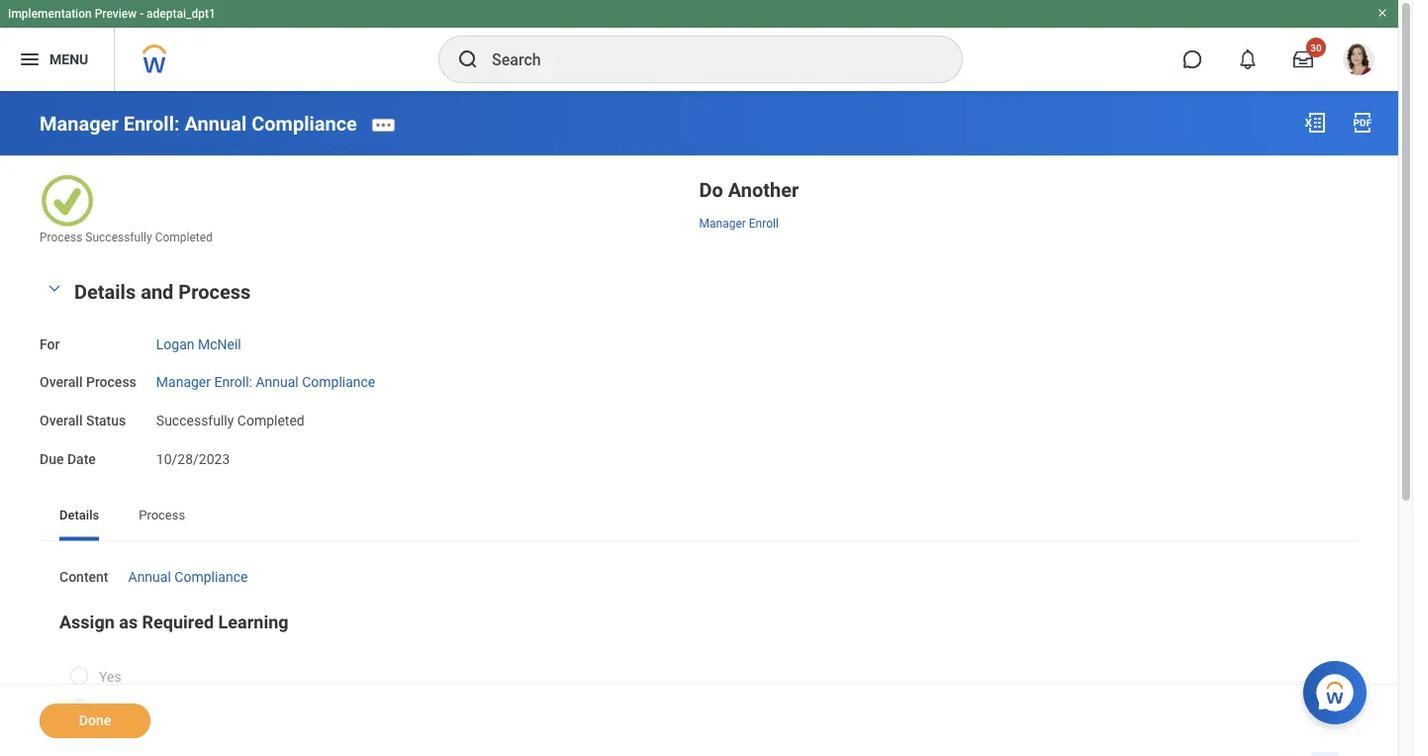 Task type: locate. For each thing, give the bounding box(es) containing it.
view printable version (pdf) image
[[1352, 111, 1375, 135]]

manager down do
[[700, 217, 746, 231]]

main content
[[0, 91, 1399, 756]]

overall up due date at the left of the page
[[40, 413, 83, 429]]

notifications large image
[[1239, 50, 1259, 69]]

0 horizontal spatial successfully
[[85, 231, 152, 245]]

process down 10/28/2023 on the bottom of the page
[[139, 508, 185, 523]]

0 vertical spatial details
[[74, 281, 136, 304]]

completed up details and process button
[[155, 231, 213, 245]]

1 vertical spatial annual
[[256, 374, 299, 391]]

details for details and process
[[74, 281, 136, 304]]

1 vertical spatial details
[[59, 508, 99, 523]]

2 horizontal spatial manager
[[700, 217, 746, 231]]

compliance for manager enroll: annual compliance 'link' inside details and process group
[[302, 374, 376, 391]]

details
[[74, 281, 136, 304], [59, 508, 99, 523]]

due date
[[40, 451, 96, 467]]

2 vertical spatial manager
[[156, 374, 211, 391]]

manager enroll: annual compliance
[[40, 112, 357, 135], [156, 374, 376, 391]]

manager down the logan
[[156, 374, 211, 391]]

successfully up due date element
[[156, 413, 234, 429]]

0 vertical spatial manager
[[40, 112, 119, 135]]

annual for manager enroll: annual compliance 'link' inside details and process group
[[256, 374, 299, 391]]

successfully up the and at the top of page
[[85, 231, 152, 245]]

1 vertical spatial compliance
[[302, 374, 376, 391]]

compliance
[[252, 112, 357, 135], [302, 374, 376, 391], [175, 569, 248, 585]]

assign as required learning group
[[59, 611, 1340, 734]]

chevron down image
[[43, 282, 66, 295]]

due date element
[[156, 439, 230, 469]]

no
[[99, 700, 117, 716]]

tab list inside main content
[[40, 493, 1359, 541]]

2 overall from the top
[[40, 413, 83, 429]]

implementation preview -   adeptai_dpt1
[[8, 7, 216, 21]]

1 vertical spatial overall
[[40, 413, 83, 429]]

0 vertical spatial completed
[[155, 231, 213, 245]]

process
[[40, 231, 83, 245], [179, 281, 251, 304], [86, 374, 136, 391], [139, 508, 185, 523]]

overall process
[[40, 374, 136, 391]]

completed down mcneil
[[237, 413, 305, 429]]

compliance for the top manager enroll: annual compliance 'link'
[[252, 112, 357, 135]]

menu banner
[[0, 0, 1399, 91]]

manager enroll: annual compliance inside details and process group
[[156, 374, 376, 391]]

2 horizontal spatial annual
[[256, 374, 299, 391]]

0 horizontal spatial completed
[[155, 231, 213, 245]]

learning
[[218, 613, 289, 633]]

process up mcneil
[[179, 281, 251, 304]]

1 vertical spatial manager enroll: annual compliance
[[156, 374, 376, 391]]

for
[[40, 336, 60, 352]]

details inside group
[[74, 281, 136, 304]]

30
[[1311, 42, 1323, 53]]

1 vertical spatial manager
[[700, 217, 746, 231]]

2 vertical spatial annual
[[128, 569, 171, 585]]

1 horizontal spatial annual
[[185, 112, 247, 135]]

manager enroll: annual compliance for manager enroll: annual compliance 'link' inside details and process group
[[156, 374, 376, 391]]

manager enroll: annual compliance link
[[40, 112, 357, 135], [156, 370, 376, 391]]

0 vertical spatial enroll:
[[123, 112, 180, 135]]

enroll: for manager enroll: annual compliance 'link' inside details and process group
[[214, 374, 252, 391]]

export to excel image
[[1304, 111, 1328, 135]]

tab list
[[40, 493, 1359, 541]]

completed inside overall status element
[[237, 413, 305, 429]]

1 vertical spatial successfully
[[156, 413, 234, 429]]

successfully
[[85, 231, 152, 245], [156, 413, 234, 429]]

logan mcneil
[[156, 336, 241, 352]]

0 vertical spatial annual
[[185, 112, 247, 135]]

1 horizontal spatial manager
[[156, 374, 211, 391]]

tab list containing details
[[40, 493, 1359, 541]]

do
[[700, 178, 724, 202]]

0 vertical spatial successfully
[[85, 231, 152, 245]]

and
[[141, 281, 174, 304]]

overall down for at the top of the page
[[40, 374, 83, 391]]

enroll:
[[123, 112, 180, 135], [214, 374, 252, 391]]

overall for overall status
[[40, 413, 83, 429]]

details inside tab list
[[59, 508, 99, 523]]

1 horizontal spatial successfully
[[156, 413, 234, 429]]

0 vertical spatial compliance
[[252, 112, 357, 135]]

overall for overall process
[[40, 374, 83, 391]]

required
[[142, 613, 214, 633]]

annual inside manager enroll: annual compliance 'link'
[[256, 374, 299, 391]]

manager inside 'link'
[[156, 374, 211, 391]]

justify image
[[18, 48, 42, 71]]

0 horizontal spatial manager
[[40, 112, 119, 135]]

manager enroll
[[700, 217, 779, 231]]

logan mcneil link
[[156, 332, 241, 352]]

-
[[140, 7, 144, 21]]

1 horizontal spatial enroll:
[[214, 374, 252, 391]]

enroll: inside 'link'
[[214, 374, 252, 391]]

manager inside "link"
[[700, 217, 746, 231]]

overall
[[40, 374, 83, 391], [40, 413, 83, 429]]

0 horizontal spatial enroll:
[[123, 112, 180, 135]]

manager for the top manager enroll: annual compliance 'link'
[[40, 112, 119, 135]]

annual inside annual compliance link
[[128, 569, 171, 585]]

annual
[[185, 112, 247, 135], [256, 374, 299, 391], [128, 569, 171, 585]]

details right chevron down image
[[74, 281, 136, 304]]

1 vertical spatial manager enroll: annual compliance link
[[156, 370, 376, 391]]

0 horizontal spatial annual
[[128, 569, 171, 585]]

details and process group
[[40, 277, 1359, 470]]

1 vertical spatial enroll:
[[214, 374, 252, 391]]

0 vertical spatial overall
[[40, 374, 83, 391]]

manager
[[40, 112, 119, 135], [700, 217, 746, 231], [156, 374, 211, 391]]

manager down menu
[[40, 112, 119, 135]]

details down the date
[[59, 508, 99, 523]]

successfully inside overall status element
[[156, 413, 234, 429]]

done button
[[40, 704, 151, 739]]

0 vertical spatial manager enroll: annual compliance
[[40, 112, 357, 135]]

completed
[[155, 231, 213, 245], [237, 413, 305, 429]]

1 overall from the top
[[40, 374, 83, 391]]

1 horizontal spatial completed
[[237, 413, 305, 429]]

status
[[86, 413, 126, 429]]

compliance inside 'link'
[[302, 374, 376, 391]]

close environment banner image
[[1377, 7, 1389, 19]]

1 vertical spatial completed
[[237, 413, 305, 429]]



Task type: vqa. For each thing, say whether or not it's contained in the screenshot.
For
yes



Task type: describe. For each thing, give the bounding box(es) containing it.
2 vertical spatial compliance
[[175, 569, 248, 585]]

overall status
[[40, 413, 126, 429]]

assign as required learning
[[59, 613, 289, 633]]

assign as required learning button
[[59, 613, 289, 633]]

main content containing manager enroll: annual compliance
[[0, 91, 1399, 756]]

process up chevron down image
[[40, 231, 83, 245]]

successfully completed
[[156, 413, 305, 429]]

Search Workday  search field
[[492, 38, 922, 81]]

30 button
[[1282, 38, 1327, 81]]

date
[[67, 451, 96, 467]]

details and process
[[74, 281, 251, 304]]

due
[[40, 451, 64, 467]]

process successfully completed
[[40, 231, 213, 245]]

enroll: for the top manager enroll: annual compliance 'link'
[[123, 112, 180, 135]]

menu
[[50, 51, 88, 67]]

enroll
[[749, 217, 779, 231]]

manager for manager enroll: annual compliance 'link' inside details and process group
[[156, 374, 211, 391]]

preview
[[95, 7, 137, 21]]

manager for the manager enroll "link"
[[700, 217, 746, 231]]

manager enroll: annual compliance for the top manager enroll: annual compliance 'link'
[[40, 112, 357, 135]]

done
[[79, 713, 111, 729]]

assign
[[59, 613, 115, 633]]

0 vertical spatial manager enroll: annual compliance link
[[40, 112, 357, 135]]

logan
[[156, 336, 195, 352]]

annual compliance
[[128, 569, 248, 585]]

details for details
[[59, 508, 99, 523]]

as
[[119, 613, 138, 633]]

10/28/2023
[[156, 451, 230, 467]]

process up status
[[86, 374, 136, 391]]

menu button
[[0, 28, 114, 91]]

search image
[[456, 48, 480, 71]]

another
[[729, 178, 799, 202]]

overall status element
[[156, 401, 305, 430]]

process inside tab list
[[139, 508, 185, 523]]

details and process button
[[74, 281, 251, 304]]

manager enroll link
[[700, 213, 779, 231]]

content
[[59, 569, 108, 585]]

annual for the top manager enroll: annual compliance 'link'
[[185, 112, 247, 135]]

yes
[[99, 669, 121, 685]]

implementation
[[8, 7, 92, 21]]

annual compliance link
[[128, 565, 248, 585]]

profile logan mcneil image
[[1344, 44, 1375, 79]]

do another
[[700, 178, 799, 202]]

mcneil
[[198, 336, 241, 352]]

manager enroll: annual compliance link inside details and process group
[[156, 370, 376, 391]]

adeptai_dpt1
[[147, 7, 216, 21]]

inbox large image
[[1294, 50, 1314, 69]]



